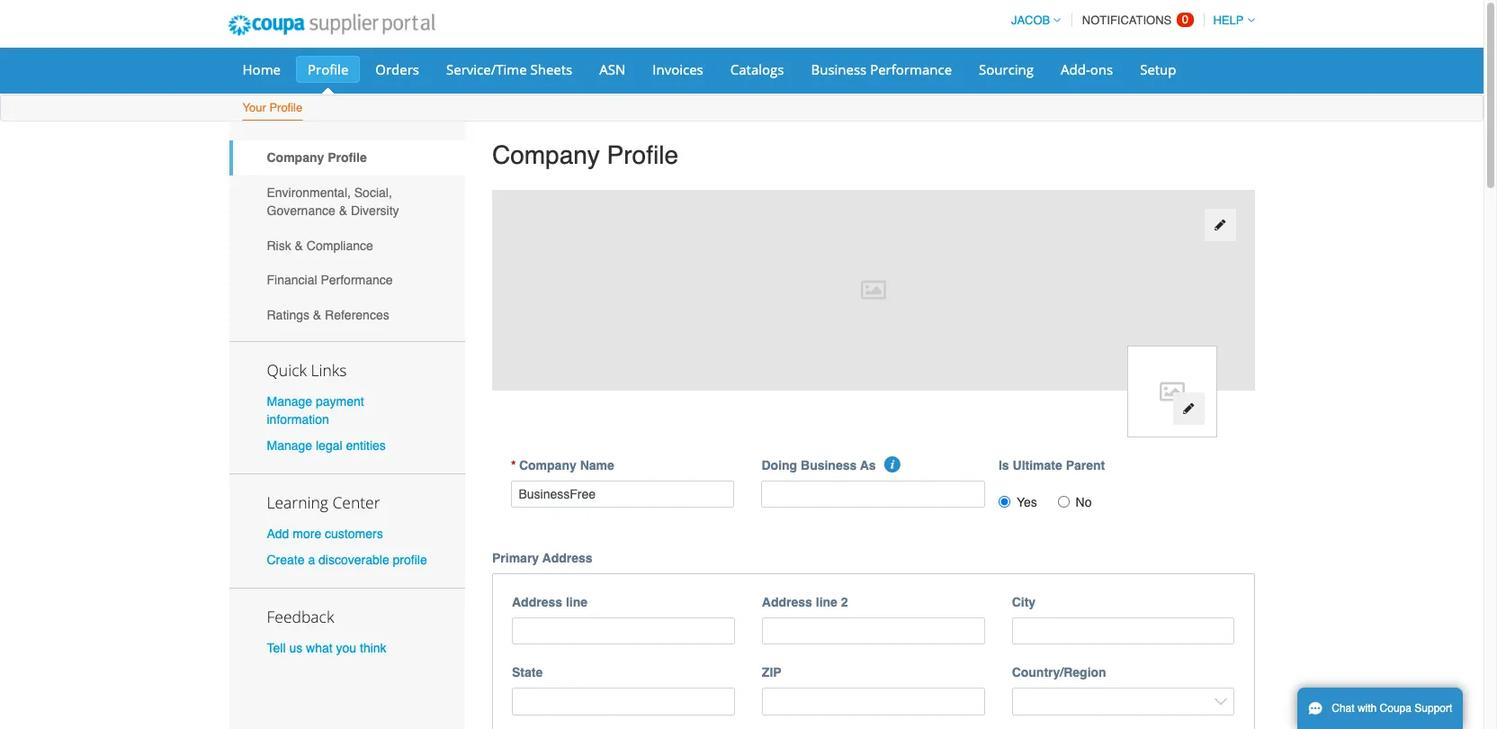 Task type: describe. For each thing, give the bounding box(es) containing it.
quick
[[267, 359, 307, 380]]

ons
[[1091, 60, 1113, 78]]

city
[[1012, 595, 1036, 609]]

setup link
[[1129, 56, 1188, 83]]

orders
[[376, 60, 419, 78]]

company down sheets
[[492, 140, 600, 169]]

City text field
[[1012, 617, 1235, 644]]

profile link
[[296, 56, 360, 83]]

financial
[[267, 273, 317, 287]]

create
[[267, 553, 305, 567]]

help link
[[1206, 14, 1255, 27]]

think
[[360, 641, 387, 655]]

profile
[[393, 553, 427, 567]]

2
[[841, 595, 848, 609]]

coupa supplier portal image
[[216, 3, 447, 48]]

add
[[267, 526, 289, 541]]

create a discoverable profile link
[[267, 553, 427, 567]]

setup
[[1140, 60, 1177, 78]]

chat with coupa support
[[1332, 702, 1453, 715]]

service/time sheets
[[446, 60, 573, 78]]

doing
[[762, 458, 798, 472]]

profile inside profile link
[[308, 60, 349, 78]]

change image image for logo
[[1183, 403, 1195, 415]]

sourcing
[[979, 60, 1034, 78]]

compliance
[[307, 238, 373, 253]]

customers
[[325, 526, 383, 541]]

financial performance link
[[229, 263, 465, 298]]

environmental,
[[267, 185, 351, 200]]

profile inside your profile link
[[269, 101, 303, 114]]

notifications
[[1083, 14, 1172, 27]]

information
[[267, 412, 329, 426]]

manage for manage payment information
[[267, 394, 312, 408]]

asn link
[[588, 56, 637, 83]]

links
[[311, 359, 347, 380]]

& for compliance
[[295, 238, 303, 253]]

create a discoverable profile
[[267, 553, 427, 567]]

1 horizontal spatial company profile
[[492, 140, 679, 169]]

chat with coupa support button
[[1298, 688, 1464, 729]]

your
[[243, 101, 266, 114]]

Address line text field
[[512, 617, 735, 644]]

catalogs
[[731, 60, 784, 78]]

company inside company profile link
[[267, 151, 324, 165]]

business performance link
[[800, 56, 964, 83]]

environmental, social, governance & diversity link
[[229, 175, 465, 228]]

add-
[[1061, 60, 1091, 78]]

ratings & references
[[267, 308, 389, 322]]

business performance
[[811, 60, 952, 78]]

coupa
[[1380, 702, 1412, 715]]

jacob
[[1012, 14, 1051, 27]]

ultimate
[[1013, 458, 1063, 472]]

add-ons link
[[1049, 56, 1125, 83]]

invoices
[[653, 60, 704, 78]]

us
[[289, 641, 303, 655]]

help
[[1214, 14, 1244, 27]]

zip
[[762, 665, 782, 680]]

jacob link
[[1003, 14, 1061, 27]]

social,
[[354, 185, 392, 200]]

performance for business performance
[[870, 60, 952, 78]]

quick links
[[267, 359, 347, 380]]

doing business as
[[762, 458, 876, 472]]

your profile
[[243, 101, 303, 114]]

risk
[[267, 238, 291, 253]]

orders link
[[364, 56, 431, 83]]

a
[[308, 553, 315, 567]]

learning center
[[267, 491, 380, 513]]

manage payment information link
[[267, 394, 364, 426]]



Task type: vqa. For each thing, say whether or not it's contained in the screenshot.
the Business
yes



Task type: locate. For each thing, give the bounding box(es) containing it.
0 horizontal spatial change image image
[[1183, 403, 1195, 415]]

entities
[[346, 438, 386, 453]]

service/time sheets link
[[435, 56, 584, 83]]

1 vertical spatial business
[[801, 458, 857, 472]]

primary address
[[492, 550, 593, 565]]

add-ons
[[1061, 60, 1113, 78]]

None radio
[[1058, 496, 1070, 507]]

manage inside manage payment information
[[267, 394, 312, 408]]

center
[[333, 491, 380, 513]]

country/region
[[1012, 665, 1107, 680]]

change image image
[[1214, 219, 1227, 232], [1183, 403, 1195, 415]]

address down the primary address
[[512, 595, 563, 609]]

1 horizontal spatial &
[[313, 308, 321, 322]]

ZIP text field
[[762, 688, 985, 715]]

yes
[[1017, 495, 1038, 509]]

company profile link
[[229, 140, 465, 175]]

address line 2
[[762, 595, 848, 609]]

sheets
[[531, 60, 573, 78]]

& left diversity
[[339, 203, 347, 218]]

background image
[[492, 190, 1255, 390]]

&
[[339, 203, 347, 218], [295, 238, 303, 253], [313, 308, 321, 322]]

address up "address line"
[[542, 550, 593, 565]]

asn
[[600, 60, 626, 78]]

invoices link
[[641, 56, 715, 83]]

tell us what you think
[[267, 641, 387, 655]]

manage legal entities
[[267, 438, 386, 453]]

company profile
[[492, 140, 679, 169], [267, 151, 367, 165]]

1 vertical spatial &
[[295, 238, 303, 253]]

manage legal entities link
[[267, 438, 386, 453]]

primary
[[492, 550, 539, 565]]

performance
[[870, 60, 952, 78], [321, 273, 393, 287]]

parent
[[1066, 458, 1105, 472]]

logo image
[[1127, 345, 1217, 437]]

company right *
[[519, 458, 577, 472]]

environmental, social, governance & diversity
[[267, 185, 399, 218]]

manage payment information
[[267, 394, 364, 426]]

None text field
[[511, 480, 735, 508]]

address left the 2
[[762, 595, 813, 609]]

payment
[[316, 394, 364, 408]]

tell
[[267, 641, 286, 655]]

1 vertical spatial change image image
[[1183, 403, 1195, 415]]

catalogs link
[[719, 56, 796, 83]]

1 vertical spatial performance
[[321, 273, 393, 287]]

business left the as
[[801, 458, 857, 472]]

profile
[[308, 60, 349, 78], [269, 101, 303, 114], [607, 140, 679, 169], [328, 151, 367, 165]]

add more customers link
[[267, 526, 383, 541]]

& right risk at the top left
[[295, 238, 303, 253]]

no
[[1076, 495, 1092, 509]]

0 horizontal spatial line
[[566, 595, 588, 609]]

ratings
[[267, 308, 310, 322]]

*
[[511, 458, 516, 472]]

line
[[566, 595, 588, 609], [816, 595, 838, 609]]

Doing Business As text field
[[762, 480, 985, 508]]

None radio
[[999, 496, 1011, 507]]

service/time
[[446, 60, 527, 78]]

& inside environmental, social, governance & diversity
[[339, 203, 347, 218]]

manage up information at the left of page
[[267, 394, 312, 408]]

2 line from the left
[[816, 595, 838, 609]]

profile inside company profile link
[[328, 151, 367, 165]]

0
[[1182, 13, 1189, 26]]

chat
[[1332, 702, 1355, 715]]

0 vertical spatial change image image
[[1214, 219, 1227, 232]]

0 horizontal spatial company profile
[[267, 151, 367, 165]]

line left the 2
[[816, 595, 838, 609]]

sourcing link
[[968, 56, 1046, 83]]

State text field
[[512, 688, 735, 715]]

as
[[860, 458, 876, 472]]

what
[[306, 641, 333, 655]]

manage down information at the left of page
[[267, 438, 312, 453]]

company profile up environmental,
[[267, 151, 367, 165]]

& inside the ratings & references link
[[313, 308, 321, 322]]

discoverable
[[319, 553, 389, 567]]

Address line 2 text field
[[762, 617, 985, 644]]

company profile down asn at the left top
[[492, 140, 679, 169]]

1 horizontal spatial change image image
[[1214, 219, 1227, 232]]

line up "address line" text box
[[566, 595, 588, 609]]

business right catalogs
[[811, 60, 867, 78]]

2 manage from the top
[[267, 438, 312, 453]]

1 vertical spatial manage
[[267, 438, 312, 453]]

0 vertical spatial &
[[339, 203, 347, 218]]

more
[[293, 526, 321, 541]]

change image image for background image
[[1214, 219, 1227, 232]]

diversity
[[351, 203, 399, 218]]

& right ratings
[[313, 308, 321, 322]]

your profile link
[[242, 97, 304, 121]]

0 vertical spatial business
[[811, 60, 867, 78]]

address for address line
[[512, 595, 563, 609]]

additional information image
[[885, 456, 901, 472]]

company up environmental,
[[267, 151, 324, 165]]

* company name
[[511, 458, 614, 472]]

business
[[811, 60, 867, 78], [801, 458, 857, 472]]

0 vertical spatial performance
[[870, 60, 952, 78]]

notifications 0
[[1083, 13, 1189, 27]]

manage for manage legal entities
[[267, 438, 312, 453]]

is
[[999, 458, 1009, 472]]

learning
[[267, 491, 328, 513]]

with
[[1358, 702, 1377, 715]]

1 horizontal spatial line
[[816, 595, 838, 609]]

navigation
[[1003, 3, 1255, 38]]

you
[[336, 641, 356, 655]]

address for address line 2
[[762, 595, 813, 609]]

feedback
[[267, 606, 334, 628]]

home
[[243, 60, 281, 78]]

line for address line 2
[[816, 595, 838, 609]]

add more customers
[[267, 526, 383, 541]]

ratings & references link
[[229, 298, 465, 332]]

legal
[[316, 438, 343, 453]]

1 line from the left
[[566, 595, 588, 609]]

name
[[580, 458, 614, 472]]

0 horizontal spatial performance
[[321, 273, 393, 287]]

home link
[[231, 56, 293, 83]]

& inside 'risk & compliance' link
[[295, 238, 303, 253]]

state
[[512, 665, 543, 680]]

performance for financial performance
[[321, 273, 393, 287]]

2 horizontal spatial &
[[339, 203, 347, 218]]

& for references
[[313, 308, 321, 322]]

2 vertical spatial &
[[313, 308, 321, 322]]

risk & compliance
[[267, 238, 373, 253]]

tell us what you think button
[[267, 639, 387, 657]]

line for address line
[[566, 595, 588, 609]]

0 horizontal spatial &
[[295, 238, 303, 253]]

support
[[1415, 702, 1453, 715]]

address line
[[512, 595, 588, 609]]

0 vertical spatial manage
[[267, 394, 312, 408]]

references
[[325, 308, 389, 322]]

manage
[[267, 394, 312, 408], [267, 438, 312, 453]]

is ultimate parent
[[999, 458, 1105, 472]]

governance
[[267, 203, 336, 218]]

1 horizontal spatial performance
[[870, 60, 952, 78]]

1 manage from the top
[[267, 394, 312, 408]]

navigation containing notifications 0
[[1003, 3, 1255, 38]]



